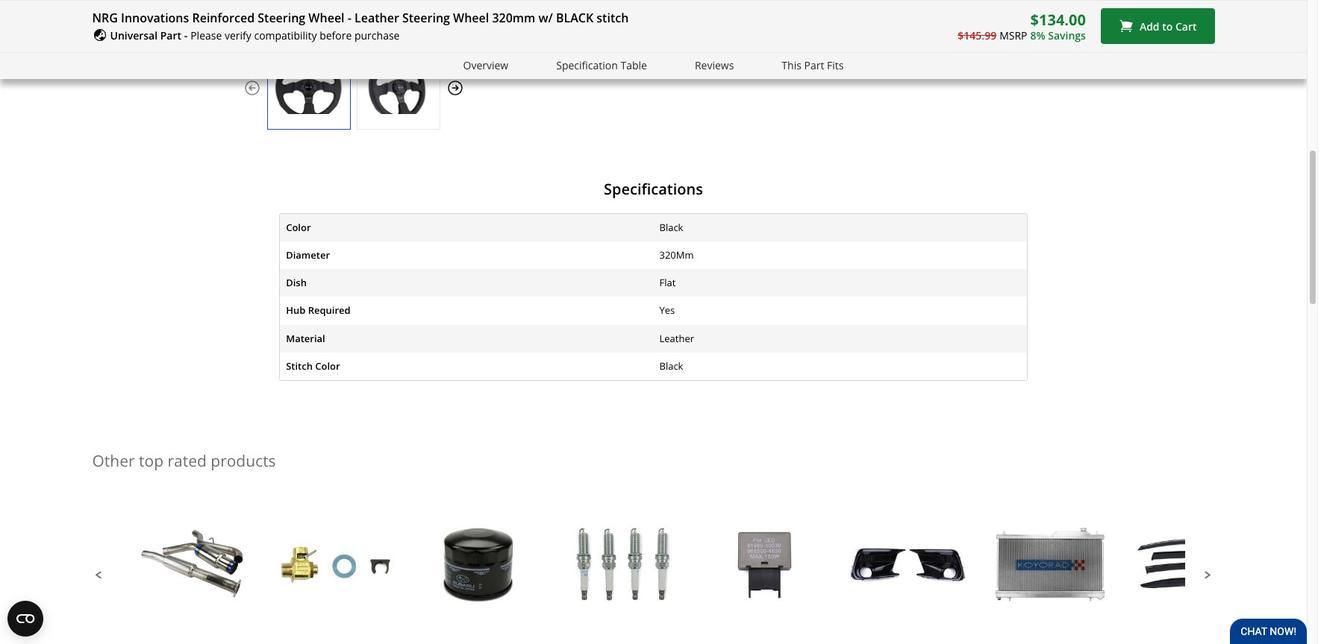 Task type: locate. For each thing, give the bounding box(es) containing it.
leather down 'yes'
[[659, 332, 694, 345]]

1 vertical spatial color
[[315, 359, 340, 373]]

- up before
[[348, 10, 351, 26]]

color right the "stitch" on the bottom
[[315, 359, 340, 373]]

2 black from the top
[[659, 359, 683, 373]]

0 vertical spatial color
[[286, 221, 311, 234]]

1 vertical spatial part
[[804, 58, 824, 72]]

- left please
[[184, 28, 187, 43]]

other
[[92, 451, 135, 471]]

1 horizontal spatial leather
[[659, 332, 694, 345]]

part left fits
[[804, 58, 824, 72]]

products
[[211, 451, 276, 471]]

leather
[[355, 10, 399, 26], [659, 332, 694, 345]]

$145.99
[[958, 28, 996, 43]]

1 steering from the left
[[258, 10, 305, 26]]

open widget image
[[7, 602, 43, 637]]

rated
[[168, 451, 207, 471]]

nrg innovations reinforced steering wheel - leather steering wheel 320mm w/ black stitch
[[92, 10, 629, 26]]

part inside 'link'
[[804, 58, 824, 72]]

wheel
[[308, 10, 344, 26], [453, 10, 489, 26]]

part
[[160, 28, 181, 43], [804, 58, 824, 72]]

wheel up before
[[308, 10, 344, 26]]

dish
[[286, 276, 307, 290]]

stitch
[[597, 10, 629, 26]]

fits
[[827, 58, 844, 72]]

specification table
[[556, 58, 647, 72]]

wheel left 320mm
[[453, 10, 489, 26]]

-
[[348, 10, 351, 26], [184, 28, 187, 43]]

black
[[659, 221, 683, 234], [659, 359, 683, 373]]

add
[[1140, 19, 1159, 33]]

color
[[286, 221, 311, 234], [315, 359, 340, 373]]

flat
[[659, 276, 676, 290]]

1 wheel from the left
[[308, 10, 344, 26]]

hub
[[286, 304, 305, 317]]

overview link
[[463, 57, 508, 74]]

0 horizontal spatial leather
[[355, 10, 399, 26]]

steering
[[258, 10, 305, 26], [402, 10, 450, 26]]

1 horizontal spatial -
[[348, 10, 351, 26]]

color up diameter
[[286, 221, 311, 234]]

leather up purchase at top
[[355, 10, 399, 26]]

this part fits
[[782, 58, 844, 72]]

0 horizontal spatial part
[[160, 28, 181, 43]]

1 black from the top
[[659, 221, 683, 234]]

other top rated products
[[92, 451, 276, 471]]

reviews link
[[695, 57, 734, 74]]

2 steering from the left
[[402, 10, 450, 26]]

stitch color
[[286, 359, 340, 373]]

0 horizontal spatial wheel
[[308, 10, 344, 26]]

w/
[[538, 10, 553, 26]]

black down 'yes'
[[659, 359, 683, 373]]

table
[[621, 58, 647, 72]]

0 vertical spatial leather
[[355, 10, 399, 26]]

0 vertical spatial black
[[659, 221, 683, 234]]

1 horizontal spatial color
[[315, 359, 340, 373]]

compatibility
[[254, 28, 317, 43]]

1 vertical spatial black
[[659, 359, 683, 373]]

yes
[[659, 304, 675, 317]]

1 horizontal spatial part
[[804, 58, 824, 72]]

msrp
[[999, 28, 1027, 43]]

0 vertical spatial part
[[160, 28, 181, 43]]

verify
[[225, 28, 251, 43]]

black up 320mm
[[659, 221, 683, 234]]

stitch
[[286, 359, 313, 373]]

black for color
[[659, 221, 683, 234]]

before
[[320, 28, 352, 43]]

0 horizontal spatial steering
[[258, 10, 305, 26]]

$134.00 $145.99 msrp 8% savings
[[958, 10, 1086, 43]]

$134.00
[[1030, 10, 1086, 30]]

1 horizontal spatial wheel
[[453, 10, 489, 26]]

please
[[190, 28, 222, 43]]

part down innovations
[[160, 28, 181, 43]]

8%
[[1030, 28, 1045, 43]]

innovations
[[121, 10, 189, 26]]

1 vertical spatial -
[[184, 28, 187, 43]]

black for stitch color
[[659, 359, 683, 373]]

this part fits link
[[782, 57, 844, 74]]

1 horizontal spatial steering
[[402, 10, 450, 26]]

0 horizontal spatial -
[[184, 28, 187, 43]]



Task type: vqa. For each thing, say whether or not it's contained in the screenshot.
group
no



Task type: describe. For each thing, give the bounding box(es) containing it.
specification
[[556, 58, 618, 72]]

0 vertical spatial -
[[348, 10, 351, 26]]

reinforced
[[192, 10, 255, 26]]

savings
[[1048, 28, 1086, 43]]

0 horizontal spatial color
[[286, 221, 311, 234]]

add to cart
[[1140, 19, 1197, 33]]

diameter
[[286, 249, 330, 262]]

black
[[556, 10, 593, 26]]

part for this
[[804, 58, 824, 72]]

320mm
[[659, 249, 694, 262]]

material
[[286, 332, 325, 345]]

universal part - please verify compatibility before purchase
[[110, 28, 400, 43]]

go to right image image
[[446, 79, 464, 97]]

1 vertical spatial leather
[[659, 332, 694, 345]]

top
[[139, 451, 163, 471]]

overview
[[463, 58, 508, 72]]

reviews
[[695, 58, 734, 72]]

320mm
[[492, 10, 535, 26]]

to
[[1162, 19, 1173, 33]]

add to cart button
[[1101, 8, 1215, 44]]

specification table link
[[556, 57, 647, 74]]

nrg
[[92, 10, 118, 26]]

hub required
[[286, 304, 350, 317]]

universal
[[110, 28, 158, 43]]

purchase
[[354, 28, 400, 43]]

specifications
[[604, 179, 703, 199]]

required
[[308, 304, 350, 317]]

this
[[782, 58, 801, 72]]

cart
[[1175, 19, 1197, 33]]

part for universal
[[160, 28, 181, 43]]

2 wheel from the left
[[453, 10, 489, 26]]



